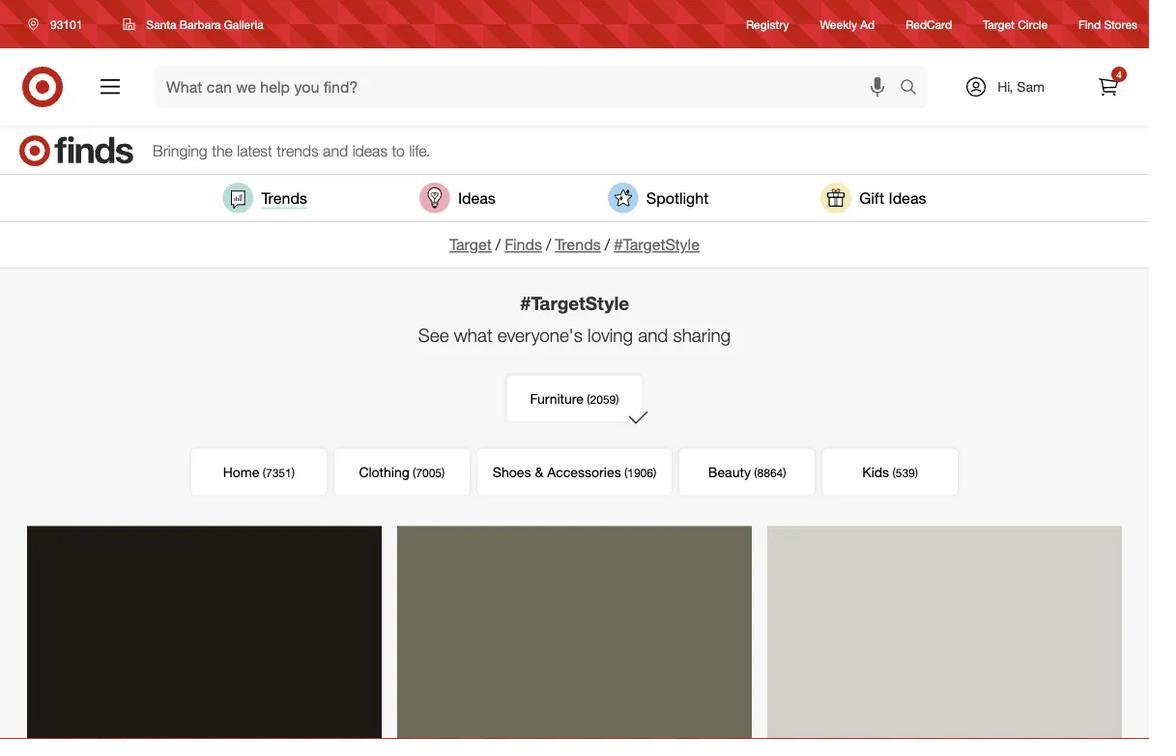 Task type: locate. For each thing, give the bounding box(es) containing it.
and right loving
[[638, 324, 668, 347]]

( inside kids ( 539 )
[[893, 466, 896, 480]]

/ left finds
[[496, 235, 501, 254]]

trends link right finds link
[[555, 235, 601, 254]]

trends link down latest
[[223, 183, 307, 214]]

( right home on the bottom left of page
[[263, 466, 266, 480]]

2 / from the left
[[546, 235, 551, 254]]

) right accessories
[[653, 466, 656, 480]]

) inside kids ( 539 )
[[915, 466, 918, 480]]

&
[[535, 464, 543, 481]]

( right accessories
[[624, 466, 628, 480]]

#targetstyle down spotlight link
[[614, 235, 700, 254]]

( inside beauty ( 8864 )
[[754, 466, 757, 480]]

93101 button
[[15, 7, 103, 42]]

0 horizontal spatial /
[[496, 235, 501, 254]]

1 horizontal spatial trends link
[[555, 235, 601, 254]]

/
[[496, 235, 501, 254], [546, 235, 551, 254], [605, 235, 610, 254]]

ideas right the gift
[[889, 189, 926, 207]]

gift ideas link
[[821, 183, 926, 214]]

trends
[[261, 189, 307, 207], [555, 235, 601, 254]]

0 vertical spatial target
[[983, 17, 1015, 31]]

7351
[[266, 466, 292, 480]]

furniture ( 2059 )
[[530, 390, 619, 407]]

0 horizontal spatial trends
[[261, 189, 307, 207]]

0 vertical spatial #targetstyle
[[614, 235, 700, 254]]

and
[[323, 141, 348, 160], [638, 324, 668, 347]]

target
[[983, 17, 1015, 31], [450, 235, 492, 254]]

0 horizontal spatial target
[[450, 235, 492, 254]]

0 horizontal spatial trends link
[[223, 183, 307, 214]]

0 vertical spatial trends
[[261, 189, 307, 207]]

/ left #targetstyle link
[[605, 235, 610, 254]]

1906
[[628, 466, 653, 480]]

target circle
[[983, 17, 1048, 31]]

( for furniture
[[587, 392, 590, 407]]

1 horizontal spatial /
[[546, 235, 551, 254]]

find
[[1079, 17, 1101, 31]]

kids ( 539 )
[[863, 464, 918, 481]]

) right furniture
[[616, 392, 619, 407]]

(
[[587, 392, 590, 407], [263, 466, 266, 480], [413, 466, 416, 480], [624, 466, 628, 480], [754, 466, 757, 480], [893, 466, 896, 480]]

) right kids
[[915, 466, 918, 480]]

accessories
[[547, 464, 621, 481]]

( inside furniture ( 2059 )
[[587, 392, 590, 407]]

( right kids
[[893, 466, 896, 480]]

4
[[1117, 68, 1122, 80]]

spotlight link
[[608, 183, 709, 214]]

#targetstyle up see what everyone's loving and sharing
[[520, 292, 629, 314]]

) inside beauty ( 8864 )
[[783, 466, 786, 480]]

beauty ( 8864 )
[[708, 464, 786, 481]]

) right the beauty
[[783, 466, 786, 480]]

everyone's
[[498, 324, 583, 347]]

trends link
[[223, 183, 307, 214], [555, 235, 601, 254]]

ideas up target "link"
[[458, 189, 496, 207]]

finds link
[[505, 235, 542, 254]]

/ right finds
[[546, 235, 551, 254]]

trends down trends
[[261, 189, 307, 207]]

target link
[[450, 235, 492, 254]]

) right clothing
[[442, 466, 445, 480]]

target left circle
[[983, 17, 1015, 31]]

find stores
[[1079, 17, 1138, 31]]

( right furniture
[[587, 392, 590, 407]]

8864
[[757, 466, 783, 480]]

) for furniture
[[616, 392, 619, 407]]

target circle link
[[983, 16, 1048, 32]]

loving
[[588, 324, 633, 347]]

) inside furniture ( 2059 )
[[616, 392, 619, 407]]

1 vertical spatial and
[[638, 324, 668, 347]]

ideas link
[[419, 183, 496, 214]]

redcard
[[906, 17, 952, 31]]

ad
[[861, 17, 875, 31]]

finds
[[505, 235, 542, 254]]

target for target / finds / trends / #targetstyle
[[450, 235, 492, 254]]

ideas
[[458, 189, 496, 207], [889, 189, 926, 207]]

7005
[[416, 466, 442, 480]]

shoes & accessories ( 1906 )
[[493, 464, 656, 481]]

barbara
[[180, 17, 221, 31]]

trends right finds link
[[555, 235, 601, 254]]

0 vertical spatial trends link
[[223, 183, 307, 214]]

target down ideas link
[[450, 235, 492, 254]]

1 horizontal spatial trends
[[555, 235, 601, 254]]

spotlight
[[646, 189, 709, 207]]

and left ideas on the top left
[[323, 141, 348, 160]]

bringing
[[153, 141, 208, 160]]

1 vertical spatial target
[[450, 235, 492, 254]]

home
[[223, 464, 259, 481]]

What can we help you find? suggestions appear below search field
[[155, 66, 905, 108]]

clothing ( 7005 )
[[359, 464, 445, 481]]

( for clothing
[[413, 466, 416, 480]]

latest
[[237, 141, 272, 160]]

2 horizontal spatial /
[[605, 235, 610, 254]]

gift
[[859, 189, 885, 207]]

)
[[616, 392, 619, 407], [292, 466, 295, 480], [442, 466, 445, 480], [653, 466, 656, 480], [783, 466, 786, 480], [915, 466, 918, 480]]

) right home on the bottom left of page
[[292, 466, 295, 480]]

0 horizontal spatial ideas
[[458, 189, 496, 207]]

0 vertical spatial and
[[323, 141, 348, 160]]

( right the beauty
[[754, 466, 757, 480]]

target / finds / trends / #targetstyle
[[450, 235, 700, 254]]

( inside clothing ( 7005 )
[[413, 466, 416, 480]]

( inside home ( 7351 )
[[263, 466, 266, 480]]

) inside clothing ( 7005 )
[[442, 466, 445, 480]]

) inside home ( 7351 )
[[292, 466, 295, 480]]

) for clothing
[[442, 466, 445, 480]]

home ( 7351 )
[[223, 464, 295, 481]]

) for home
[[292, 466, 295, 480]]

( right clothing
[[413, 466, 416, 480]]

beauty
[[708, 464, 751, 481]]

weekly ad link
[[820, 16, 875, 32]]

1 horizontal spatial ideas
[[889, 189, 926, 207]]

hi,
[[998, 78, 1013, 95]]

1 horizontal spatial target
[[983, 17, 1015, 31]]

#targetstyle
[[614, 235, 700, 254], [520, 292, 629, 314]]



Task type: describe. For each thing, give the bounding box(es) containing it.
life.
[[409, 141, 430, 160]]

) inside shoes & accessories ( 1906 )
[[653, 466, 656, 480]]

santa
[[146, 17, 176, 31]]

gift ideas
[[859, 189, 926, 207]]

4 link
[[1087, 66, 1130, 108]]

santa barbara galleria
[[146, 17, 263, 31]]

furniture
[[530, 390, 584, 407]]

2059
[[590, 392, 616, 407]]

#targetstyle link
[[614, 235, 700, 254]]

clothing
[[359, 464, 410, 481]]

weekly
[[820, 17, 857, 31]]

target for target circle
[[983, 17, 1015, 31]]

( for kids
[[893, 466, 896, 480]]

) for kids
[[915, 466, 918, 480]]

trends
[[277, 141, 319, 160]]

1 vertical spatial #targetstyle
[[520, 292, 629, 314]]

redcard link
[[906, 16, 952, 32]]

93101
[[50, 17, 83, 31]]

sam
[[1017, 78, 1045, 95]]

2 ideas from the left
[[889, 189, 926, 207]]

sharing
[[673, 324, 731, 347]]

0 horizontal spatial and
[[323, 141, 348, 160]]

find stores link
[[1079, 16, 1138, 32]]

target finds image
[[19, 135, 133, 166]]

hi, sam
[[998, 78, 1045, 95]]

kids
[[863, 464, 889, 481]]

) for beauty
[[783, 466, 786, 480]]

1 horizontal spatial and
[[638, 324, 668, 347]]

search
[[891, 79, 938, 98]]

stores
[[1104, 17, 1138, 31]]

1 ideas from the left
[[458, 189, 496, 207]]

1 vertical spatial trends link
[[555, 235, 601, 254]]

1 / from the left
[[496, 235, 501, 254]]

the
[[212, 141, 233, 160]]

1 vertical spatial trends
[[555, 235, 601, 254]]

registry
[[746, 17, 789, 31]]

galleria
[[224, 17, 263, 31]]

539
[[896, 466, 915, 480]]

santa barbara galleria button
[[111, 7, 276, 42]]

see what everyone's loving and sharing
[[418, 324, 731, 347]]

3 / from the left
[[605, 235, 610, 254]]

what
[[454, 324, 493, 347]]

( inside shoes & accessories ( 1906 )
[[624, 466, 628, 480]]

trends and ideas to life.
[[277, 141, 430, 160]]

circle
[[1018, 17, 1048, 31]]

( for beauty
[[754, 466, 757, 480]]

see
[[418, 324, 449, 347]]

shoes
[[493, 464, 531, 481]]

( for home
[[263, 466, 266, 480]]

to
[[392, 141, 405, 160]]

search button
[[891, 66, 938, 112]]

weekly ad
[[820, 17, 875, 31]]

ideas
[[352, 141, 388, 160]]

bringing the latest
[[153, 141, 272, 160]]

registry link
[[746, 16, 789, 32]]



Task type: vqa. For each thing, say whether or not it's contained in the screenshot.
Furniture
yes



